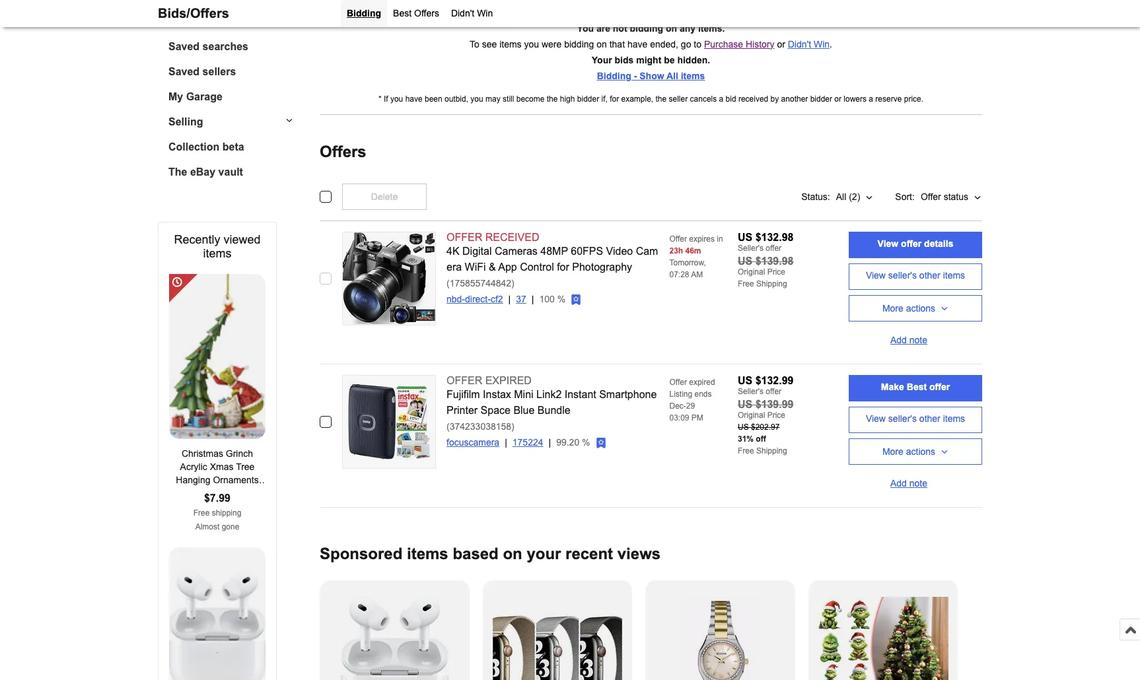 Task type: vqa. For each thing, say whether or not it's contained in the screenshot.
View offer details in the top right of the page
yes



Task type: describe. For each thing, give the bounding box(es) containing it.
offer expired listing ends dec-29 03:09 pm
[[670, 378, 715, 423]]

0 vertical spatial offer
[[921, 191, 942, 202]]

2 us from the top
[[738, 255, 753, 267]]

175855744842
[[450, 278, 512, 288]]

instax
[[483, 389, 511, 400]]

bundle
[[538, 405, 571, 416]]

make
[[881, 382, 905, 393]]

view seller's other items link for us $139.98
[[849, 263, 983, 290]]

blue
[[514, 405, 535, 416]]

offer inside us $132.99 seller's offer us $139.99 original price us $202.97 31% off free shipping
[[766, 387, 782, 396]]

price for $139.98
[[768, 267, 786, 277]]

1 vertical spatial best
[[907, 382, 927, 393]]

0 vertical spatial bidding
[[630, 23, 663, 33]]

fujifilm instax mini link2 instant smartphone printer space blue bundle image
[[343, 376, 435, 468]]

price for $139.99
[[768, 411, 786, 420]]

1 us from the top
[[738, 232, 753, 243]]

view seller's other items link for us $139.99
[[849, 407, 983, 433]]

(2)
[[849, 191, 861, 202]]

saved sellers link
[[169, 66, 293, 78]]

in
[[717, 234, 723, 244]]

control
[[520, 261, 554, 273]]

4 us from the top
[[738, 399, 753, 410]]

offer for us $132.98
[[670, 234, 687, 244]]

175224
[[513, 437, 544, 448]]

received
[[485, 232, 540, 243]]

more for us $139.99
[[883, 446, 904, 457]]

link2
[[537, 389, 562, 400]]

view seller's other items for us $139.98
[[866, 270, 966, 281]]

expired
[[485, 375, 532, 386]]

$132.98
[[756, 232, 794, 243]]

4k digital cameras 48mp 60fps video camera wifi & app control for photography image
[[343, 233, 435, 324]]

delete button
[[342, 183, 427, 210]]

*
[[379, 94, 382, 103]]

* if you have been outbid, you may still become the high bidder if, for example, the seller cancels a bid received by another bidder or lowers a reserve price.
[[379, 94, 924, 103]]

focuscamera link
[[447, 437, 513, 448]]

digital
[[463, 246, 492, 257]]

ornaments
[[213, 475, 259, 485]]

sponsored items based on your recent views
[[320, 545, 661, 563]]

you inside you are not bidding on any items. to see items you were bidding on that have ended, go to purchase history or didn't win . your bids might be hidden. bidding - show all items
[[524, 39, 539, 49]]

original for $139.98
[[738, 267, 765, 277]]

1 vertical spatial have
[[406, 94, 423, 103]]

other for us $139.98
[[920, 270, 941, 281]]

photography
[[572, 261, 632, 273]]

seller
[[669, 94, 688, 103]]

status:
[[802, 191, 831, 202]]

100
[[540, 294, 555, 304]]

46m
[[686, 246, 701, 255]]

go
[[681, 39, 692, 49]]

2 a from the left
[[869, 94, 874, 103]]

hanging
[[176, 475, 210, 485]]

1 vertical spatial or
[[835, 94, 842, 103]]

0 horizontal spatial you
[[391, 94, 403, 103]]

seller's for $132.98
[[738, 244, 764, 253]]

3 us from the top
[[738, 375, 753, 386]]

app
[[498, 261, 517, 273]]

items inside recently viewed items
[[203, 247, 232, 260]]

almost
[[195, 522, 220, 532]]

bids/offers
[[158, 6, 229, 20]]

by
[[771, 94, 779, 103]]

offer expires in 23h 46m tomorrow, 07:28 am
[[670, 234, 723, 279]]

example,
[[622, 94, 654, 103]]

outbid,
[[445, 94, 469, 103]]

37 link
[[516, 294, 540, 304]]

offer inside "link"
[[901, 239, 922, 249]]

received
[[739, 94, 769, 103]]

add for us $139.98
[[891, 335, 907, 345]]

bidding inside button
[[347, 8, 381, 19]]

items down the hidden.
[[681, 70, 705, 81]]

if,
[[602, 94, 608, 103]]

watchlist link
[[169, 16, 293, 27]]

didn't win button
[[445, 0, 499, 26]]

) inside the offer expired fujifilm instax mini link2 instant smartphone printer space blue bundle ( 374233038158 )
[[512, 421, 515, 432]]

nbd-direct-cf2 link
[[447, 294, 516, 304]]

your
[[592, 55, 612, 65]]

all inside you are not bidding on any items. to see items you were bidding on that have ended, go to purchase history or didn't win . your bids might be hidden. bidding - show all items
[[667, 70, 679, 81]]

be
[[664, 55, 675, 65]]

free inside us $132.98 seller's offer us $139.98 original price free shipping
[[738, 279, 754, 288]]

99.20 %
[[557, 437, 590, 448]]

shipping inside us $132.99 seller's offer us $139.99 original price us $202.97 31% off free shipping
[[757, 446, 788, 456]]

original for $139.99
[[738, 411, 765, 420]]

saved searches
[[169, 41, 248, 52]]

note for us $139.99
[[910, 478, 928, 489]]

the ebay vault link
[[169, 166, 293, 178]]

gone
[[222, 522, 239, 532]]

vault
[[218, 166, 243, 177]]

am
[[691, 270, 703, 279]]

.
[[830, 39, 833, 49]]

not
[[613, 23, 628, 33]]

win inside didn't win button
[[477, 8, 493, 19]]

acrylic
[[180, 462, 207, 472]]

collection beta link
[[169, 141, 293, 153]]

0 horizontal spatial on
[[503, 545, 523, 563]]

sort:
[[896, 191, 915, 202]]

best offers
[[393, 8, 439, 19]]

sellers
[[203, 66, 236, 77]]

if
[[384, 94, 388, 103]]

actions for us $139.98
[[906, 303, 936, 314]]

seller's for us $139.99
[[889, 414, 917, 424]]

nbd-direct-cf2
[[447, 294, 503, 304]]

collection
[[169, 141, 220, 152]]

bid
[[726, 94, 737, 103]]

2 the from the left
[[656, 94, 667, 103]]

1 horizontal spatial on
[[597, 39, 607, 49]]

saved for saved sellers
[[169, 66, 200, 77]]

bidding - show all items link
[[597, 70, 705, 81]]

100 %
[[540, 294, 566, 304]]

didn't win
[[451, 8, 493, 19]]

add note button for us $139.98
[[849, 327, 983, 353]]

fujifilm instax mini link2 instant smartphone printer space blue bundle link
[[447, 389, 657, 416]]

add for us $139.99
[[891, 478, 907, 489]]

2 bidder from the left
[[811, 94, 833, 103]]

lowers
[[844, 94, 867, 103]]

Almost gone text field
[[195, 522, 239, 532]]

1 vertical spatial offers
[[320, 142, 367, 160]]

cameras
[[495, 246, 538, 257]]

high
[[560, 94, 575, 103]]

more actions for us $139.98
[[883, 303, 936, 314]]

5 us from the top
[[738, 423, 749, 432]]

cam
[[636, 246, 658, 257]]

best offers button
[[387, 0, 445, 26]]

more actions button for us $139.99
[[849, 438, 983, 465]]

shipping
[[212, 509, 241, 518]]

selling button
[[158, 116, 293, 128]]

note for us $139.98
[[910, 335, 928, 345]]

grinch
[[226, 448, 253, 459]]

recent
[[566, 545, 613, 563]]

you
[[577, 23, 594, 33]]

offers inside "best offers" button
[[414, 8, 439, 19]]

Free shipping text field
[[193, 509, 241, 518]]

nbd-
[[447, 294, 465, 304]]

delete
[[371, 191, 398, 202]]



Task type: locate. For each thing, give the bounding box(es) containing it.
374233038158
[[450, 421, 512, 432]]

us $132.98 seller's offer us $139.98 original price free shipping
[[738, 232, 794, 288]]

have inside you are not bidding on any items. to see items you were bidding on that have ended, go to purchase history or didn't win . your bids might be hidden. bidding - show all items
[[628, 39, 648, 49]]

the left 'seller'
[[656, 94, 667, 103]]

29
[[686, 401, 695, 411]]

1 vertical spatial win
[[814, 39, 830, 49]]

details
[[925, 239, 954, 249]]

purchase
[[704, 39, 743, 49]]

1 vertical spatial for
[[557, 261, 570, 273]]

view seller's other items link down view offer details "link"
[[849, 263, 983, 290]]

1 horizontal spatial bidding
[[630, 23, 663, 33]]

free right am
[[738, 279, 754, 288]]

1 vertical spatial offer
[[447, 375, 483, 386]]

1 bidder from the left
[[577, 94, 599, 103]]

seller's down make
[[889, 414, 917, 424]]

0 vertical spatial for
[[610, 94, 619, 103]]

2 ( from the top
[[447, 421, 450, 432]]

0 vertical spatial view seller's other items
[[866, 270, 966, 281]]

0 vertical spatial or
[[777, 39, 786, 49]]

0 horizontal spatial offers
[[320, 142, 367, 160]]

free up almost
[[193, 509, 210, 518]]

original inside us $132.98 seller's offer us $139.98 original price free shipping
[[738, 267, 765, 277]]

the
[[547, 94, 558, 103], [656, 94, 667, 103]]

us left $139.99
[[738, 399, 753, 410]]

price down $139.99
[[768, 411, 786, 420]]

more actions button down view offer details "link"
[[849, 295, 983, 321]]

1 view seller's other items link from the top
[[849, 263, 983, 290]]

) down app
[[512, 278, 515, 288]]

0 vertical spatial free
[[738, 279, 754, 288]]

0 vertical spatial view seller's other items link
[[849, 263, 983, 290]]

more actions down view offer details "link"
[[883, 303, 936, 314]]

more actions button for us $139.98
[[849, 295, 983, 321]]

show
[[640, 70, 665, 81]]

1 vertical spatial all
[[836, 191, 847, 202]]

0 horizontal spatial all
[[667, 70, 679, 81]]

0 vertical spatial %
[[558, 294, 566, 304]]

0 horizontal spatial %
[[558, 294, 566, 304]]

1 vertical spatial original
[[738, 411, 765, 420]]

4k
[[447, 246, 460, 257]]

1 horizontal spatial for
[[610, 94, 619, 103]]

0 vertical spatial shipping
[[757, 279, 788, 288]]

1 seller's from the top
[[889, 270, 917, 281]]

offer left status
[[921, 191, 942, 202]]

view down make
[[866, 414, 886, 424]]

shipping inside us $132.98 seller's offer us $139.98 original price free shipping
[[757, 279, 788, 288]]

0 horizontal spatial bidding
[[347, 8, 381, 19]]

all
[[667, 70, 679, 81], [836, 191, 847, 202]]

offer expired fujifilm instax mini link2 instant smartphone printer space blue bundle ( 374233038158 )
[[447, 375, 657, 432]]

cf2
[[491, 294, 503, 304]]

0 vertical spatial view
[[878, 239, 899, 249]]

your
[[527, 545, 561, 563]]

offers left didn't win button
[[414, 8, 439, 19]]

view down view offer details "link"
[[866, 270, 886, 281]]

0 vertical spatial other
[[920, 270, 941, 281]]

bidding button
[[341, 0, 387, 26]]

didn't up to
[[451, 8, 475, 19]]

offer down $132.99
[[766, 387, 782, 396]]

0 vertical spatial add note button
[[849, 327, 983, 353]]

1 horizontal spatial %
[[582, 437, 590, 448]]

more actions button down make best offer link
[[849, 438, 983, 465]]

more
[[883, 303, 904, 314], [883, 446, 904, 457]]

1 vertical spatial seller's
[[738, 387, 764, 396]]

offer left details
[[901, 239, 922, 249]]

view offer details
[[878, 239, 954, 249]]

wifi
[[465, 261, 486, 273]]

seller's down $132.98
[[738, 244, 764, 253]]

offer up listing
[[670, 378, 687, 387]]

seller's for us $139.98
[[889, 270, 917, 281]]

bidding inside you are not bidding on any items. to see items you were bidding on that have ended, go to purchase history or didn't win . your bids might be hidden. bidding - show all items
[[597, 70, 632, 81]]

% right 99.20
[[582, 437, 590, 448]]

offer for 4k
[[447, 232, 483, 243]]

offer right make
[[930, 382, 950, 393]]

price inside us $132.99 seller's offer us $139.99 original price us $202.97 31% off free shipping
[[768, 411, 786, 420]]

0 vertical spatial best
[[393, 8, 412, 19]]

1 shipping from the top
[[757, 279, 788, 288]]

offer inside 'offer received 4k digital cameras 48mp 60fps video cam era wifi & app control for photography ( 175855744842 )'
[[447, 232, 483, 243]]

seller's down view offer details "link"
[[889, 270, 917, 281]]

collection beta
[[169, 141, 244, 152]]

christmas
[[182, 448, 223, 459]]

original inside us $132.99 seller's offer us $139.99 original price us $202.97 31% off free shipping
[[738, 411, 765, 420]]

2 horizontal spatial you
[[524, 39, 539, 49]]

price inside us $132.98 seller's offer us $139.98 original price free shipping
[[768, 267, 786, 277]]

1 vertical spatial other
[[920, 414, 941, 424]]

tomorrow,
[[670, 258, 706, 267]]

items left based
[[407, 545, 449, 563]]

2 more actions from the top
[[883, 446, 936, 457]]

1 offer from the top
[[447, 232, 483, 243]]

2 vertical spatial free
[[193, 509, 210, 518]]

1 vertical spatial bidding
[[597, 70, 632, 81]]

or right history
[[777, 39, 786, 49]]

printer
[[447, 405, 478, 416]]

0 horizontal spatial a
[[719, 94, 724, 103]]

0 vertical spatial more actions
[[883, 303, 936, 314]]

actions for us $139.99
[[906, 446, 936, 457]]

shipping down off
[[757, 446, 788, 456]]

view down sort:
[[878, 239, 899, 249]]

view
[[878, 239, 899, 249], [866, 270, 886, 281], [866, 414, 886, 424]]

0 vertical spatial on
[[666, 23, 677, 33]]

1 vertical spatial )
[[512, 421, 515, 432]]

1 vertical spatial add note button
[[849, 470, 983, 497]]

1 more from the top
[[883, 303, 904, 314]]

2 more actions button from the top
[[849, 438, 983, 465]]

0 vertical spatial saved
[[169, 41, 200, 52]]

2 vertical spatial offer
[[670, 378, 687, 387]]

bidding
[[630, 23, 663, 33], [564, 39, 594, 49]]

offer
[[447, 232, 483, 243], [447, 375, 483, 386]]

2 seller's from the top
[[738, 387, 764, 396]]

1 vertical spatial view seller's other items
[[866, 414, 966, 424]]

1 ) from the top
[[512, 278, 515, 288]]

view seller's other items down make best offer link
[[866, 414, 966, 424]]

for inside 'offer received 4k digital cameras 48mp 60fps video cam era wifi & app control for photography ( 175855744842 )'
[[557, 261, 570, 273]]

2 more from the top
[[883, 446, 904, 457]]

original up $202.97
[[738, 411, 765, 420]]

1 vertical spatial bidding
[[564, 39, 594, 49]]

status: all (2)
[[802, 191, 861, 202]]

add
[[891, 335, 907, 345], [891, 478, 907, 489]]

add note for us $139.99
[[891, 478, 928, 489]]

2 add note from the top
[[891, 478, 928, 489]]

2 note from the top
[[910, 478, 928, 489]]

free down 31%
[[738, 446, 754, 456]]

fujifilm
[[447, 389, 480, 400]]

1 horizontal spatial a
[[869, 94, 874, 103]]

free inside christmas grinch acrylic xmas tree hanging ornaments decoration flat 2d $7.99 free shipping almost gone
[[193, 509, 210, 518]]

seller's for $132.99
[[738, 387, 764, 396]]

2 saved from the top
[[169, 66, 200, 77]]

( down era
[[447, 278, 450, 288]]

0 horizontal spatial didn't
[[451, 8, 475, 19]]

0 vertical spatial price
[[768, 267, 786, 277]]

viewed
[[224, 233, 261, 246]]

have left been
[[406, 94, 423, 103]]

all down be
[[667, 70, 679, 81]]

more actions for us $139.99
[[883, 446, 936, 457]]

0 horizontal spatial bidder
[[577, 94, 599, 103]]

view for us $132.99
[[866, 414, 886, 424]]

1 seller's from the top
[[738, 244, 764, 253]]

didn't inside button
[[451, 8, 475, 19]]

1 vertical spatial on
[[597, 39, 607, 49]]

1 horizontal spatial all
[[836, 191, 847, 202]]

view seller's other items for us $139.99
[[866, 414, 966, 424]]

0 horizontal spatial best
[[393, 8, 412, 19]]

0 vertical spatial note
[[910, 335, 928, 345]]

best
[[393, 8, 412, 19], [907, 382, 927, 393]]

for down '48mp' at top left
[[557, 261, 570, 273]]

or
[[777, 39, 786, 49], [835, 94, 842, 103]]

win right history
[[814, 39, 830, 49]]

2 shipping from the top
[[757, 446, 788, 456]]

based
[[453, 545, 499, 563]]

been
[[425, 94, 443, 103]]

( inside 'offer received 4k digital cameras 48mp 60fps video cam era wifi & app control for photography ( 175855744842 )'
[[447, 278, 450, 288]]

bidding left "best offers" button
[[347, 8, 381, 19]]

( down printer
[[447, 421, 450, 432]]

a
[[719, 94, 724, 103], [869, 94, 874, 103]]

$139.98
[[756, 255, 794, 267]]

items down recently
[[203, 247, 232, 260]]

1 horizontal spatial offers
[[414, 8, 439, 19]]

1 vertical spatial price
[[768, 411, 786, 420]]

0 vertical spatial original
[[738, 267, 765, 277]]

0 vertical spatial seller's
[[738, 244, 764, 253]]

31%
[[738, 435, 754, 444]]

view offer details link
[[849, 232, 983, 258]]

us up 31%
[[738, 423, 749, 432]]

on left your
[[503, 545, 523, 563]]

) inside 'offer received 4k digital cameras 48mp 60fps video cam era wifi & app control for photography ( 175855744842 )'
[[512, 278, 515, 288]]

saved up the my
[[169, 66, 200, 77]]

1 vertical spatial more actions
[[883, 446, 936, 457]]

0 vertical spatial add
[[891, 335, 907, 345]]

1 more actions from the top
[[883, 303, 936, 314]]

or left lowers
[[835, 94, 842, 103]]

% right 100
[[558, 294, 566, 304]]

price down $139.98
[[768, 267, 786, 277]]

2 vertical spatial on
[[503, 545, 523, 563]]

instant
[[565, 389, 597, 400]]

all left (2)
[[836, 191, 847, 202]]

% for instant
[[582, 437, 590, 448]]

$202.97
[[751, 423, 780, 432]]

offer inside offer expired listing ends dec-29 03:09 pm
[[670, 378, 687, 387]]

2 offer from the top
[[447, 375, 483, 386]]

1 vertical spatial view
[[866, 270, 886, 281]]

1 actions from the top
[[906, 303, 936, 314]]

view inside view offer details "link"
[[878, 239, 899, 249]]

add note button
[[849, 327, 983, 353], [849, 470, 983, 497]]

recently viewed items
[[174, 233, 261, 260]]

pm
[[692, 413, 704, 423]]

bidding up "ended,"
[[630, 23, 663, 33]]

1 other from the top
[[920, 270, 941, 281]]

the left high
[[547, 94, 558, 103]]

0 vertical spatial actions
[[906, 303, 936, 314]]

1 horizontal spatial win
[[814, 39, 830, 49]]

space
[[481, 405, 511, 416]]

free
[[738, 279, 754, 288], [738, 446, 754, 456], [193, 509, 210, 518]]

2 add from the top
[[891, 478, 907, 489]]

1 note from the top
[[910, 335, 928, 345]]

more actions button
[[849, 295, 983, 321], [849, 438, 983, 465]]

2 ) from the top
[[512, 421, 515, 432]]

1 vertical spatial didn't
[[788, 39, 812, 49]]

23h
[[670, 246, 683, 255]]

off
[[756, 435, 766, 444]]

1 view seller's other items from the top
[[866, 270, 966, 281]]

didn't left the '.'
[[788, 39, 812, 49]]

best inside button
[[393, 8, 412, 19]]

make best offer link
[[849, 375, 983, 401]]

shipping down $139.98
[[757, 279, 788, 288]]

offer for fujifilm
[[447, 375, 483, 386]]

best right make
[[907, 382, 927, 393]]

for for example,
[[610, 94, 619, 103]]

a left bid
[[719, 94, 724, 103]]

items down details
[[943, 270, 966, 281]]

1 add from the top
[[891, 335, 907, 345]]

original down $139.98
[[738, 267, 765, 277]]

1 vertical spatial actions
[[906, 446, 936, 457]]

1 vertical spatial %
[[582, 437, 590, 448]]

more for us $139.98
[[883, 303, 904, 314]]

2 view seller's other items from the top
[[866, 414, 966, 424]]

0 horizontal spatial win
[[477, 8, 493, 19]]

1 ( from the top
[[447, 278, 450, 288]]

saved
[[169, 41, 200, 52], [169, 66, 200, 77]]

1 horizontal spatial or
[[835, 94, 842, 103]]

offer
[[901, 239, 922, 249], [766, 244, 782, 253], [930, 382, 950, 393], [766, 387, 782, 396]]

other for us $139.99
[[920, 414, 941, 424]]

saved searches link
[[169, 41, 293, 53]]

items down make best offer link
[[943, 414, 966, 424]]

1 add note button from the top
[[849, 327, 983, 353]]

1 saved from the top
[[169, 41, 200, 52]]

2 add note button from the top
[[849, 470, 983, 497]]

1 vertical spatial seller's
[[889, 414, 917, 424]]

seller's inside us $132.99 seller's offer us $139.99 original price us $202.97 31% off free shipping
[[738, 387, 764, 396]]

0 horizontal spatial the
[[547, 94, 558, 103]]

)
[[512, 278, 515, 288], [512, 421, 515, 432]]

you left were
[[524, 39, 539, 49]]

1 vertical spatial note
[[910, 478, 928, 489]]

0 vertical spatial offers
[[414, 8, 439, 19]]

christmas grinch acrylic xmas tree hanging ornaments decoration flat 2d $7.99 free shipping almost gone
[[176, 448, 259, 532]]

0 vertical spatial more
[[883, 303, 904, 314]]

1 vertical spatial more
[[883, 446, 904, 457]]

1 more actions button from the top
[[849, 295, 983, 321]]

2 view seller's other items link from the top
[[849, 407, 983, 433]]

win inside you are not bidding on any items. to see items you were bidding on that have ended, go to purchase history or didn't win . your bids might be hidden. bidding - show all items
[[814, 39, 830, 49]]

1 a from the left
[[719, 94, 724, 103]]

%
[[558, 294, 566, 304], [582, 437, 590, 448]]

us right the in
[[738, 232, 753, 243]]

bidder right another at right
[[811, 94, 833, 103]]

make best offer
[[881, 382, 950, 393]]

1 horizontal spatial you
[[471, 94, 484, 103]]

seller's down $132.99
[[738, 387, 764, 396]]

other down details
[[920, 270, 941, 281]]

2 vertical spatial view
[[866, 414, 886, 424]]

other down make best offer link
[[920, 414, 941, 424]]

items right see in the left top of the page
[[500, 39, 522, 49]]

items.
[[698, 23, 725, 33]]

0 vertical spatial win
[[477, 8, 493, 19]]

free inside us $132.99 seller's offer us $139.99 original price us $202.97 31% off free shipping
[[738, 446, 754, 456]]

my garage
[[169, 91, 223, 102]]

1 vertical spatial saved
[[169, 66, 200, 77]]

win up see in the left top of the page
[[477, 8, 493, 19]]

you right if
[[391, 94, 403, 103]]

2 original from the top
[[738, 411, 765, 420]]

offer for us $132.99
[[670, 378, 687, 387]]

seller's inside us $132.98 seller's offer us $139.98 original price free shipping
[[738, 244, 764, 253]]

1 vertical spatial shipping
[[757, 446, 788, 456]]

0 vertical spatial didn't
[[451, 8, 475, 19]]

didn't inside you are not bidding on any items. to see items you were bidding on that have ended, go to purchase history or didn't win . your bids might be hidden. bidding - show all items
[[788, 39, 812, 49]]

2 price from the top
[[768, 411, 786, 420]]

offer inside the offer expired fujifilm instax mini link2 instant smartphone printer space blue bundle ( 374233038158 )
[[447, 375, 483, 386]]

saved for saved searches
[[169, 41, 200, 52]]

4k digital cameras 48mp 60fps video cam era wifi & app control for photography link
[[447, 246, 658, 273]]

tree
[[236, 462, 255, 472]]

offer inside us $132.98 seller's offer us $139.98 original price free shipping
[[766, 244, 782, 253]]

add note for us $139.98
[[891, 335, 928, 345]]

bidding down bids
[[597, 70, 632, 81]]

saved down watchlist
[[169, 41, 200, 52]]

view for us $132.98
[[866, 270, 886, 281]]

us left $132.99
[[738, 375, 753, 386]]

direct-
[[465, 294, 491, 304]]

video
[[606, 246, 633, 257]]

1 vertical spatial add note
[[891, 478, 928, 489]]

1 vertical spatial add
[[891, 478, 907, 489]]

1 vertical spatial free
[[738, 446, 754, 456]]

1 vertical spatial view seller's other items link
[[849, 407, 983, 433]]

2 horizontal spatial on
[[666, 23, 677, 33]]

$139.99
[[756, 399, 794, 410]]

0 vertical spatial add note
[[891, 335, 928, 345]]

the ebay vault
[[169, 166, 243, 177]]

0 vertical spatial all
[[667, 70, 679, 81]]

history
[[746, 39, 775, 49]]

% for 60fps
[[558, 294, 566, 304]]

offer down $132.98
[[766, 244, 782, 253]]

offer up 23h
[[670, 234, 687, 244]]

0 horizontal spatial bidding
[[564, 39, 594, 49]]

offer inside offer expires in 23h 46m tomorrow, 07:28 am
[[670, 234, 687, 244]]

view seller's other items link down make best offer link
[[849, 407, 983, 433]]

0 horizontal spatial for
[[557, 261, 570, 273]]

that
[[610, 39, 625, 49]]

1 horizontal spatial have
[[628, 39, 648, 49]]

us left $139.98
[[738, 255, 753, 267]]

on left that
[[597, 39, 607, 49]]

1 horizontal spatial bidding
[[597, 70, 632, 81]]

0 horizontal spatial or
[[777, 39, 786, 49]]

a right lowers
[[869, 94, 874, 103]]

) down blue
[[512, 421, 515, 432]]

add note button for us $139.99
[[849, 470, 983, 497]]

on left the any
[[666, 23, 677, 33]]

bidding down you
[[564, 39, 594, 49]]

48mp
[[541, 246, 568, 257]]

2 other from the top
[[920, 414, 941, 424]]

another
[[782, 94, 808, 103]]

( inside the offer expired fujifilm instax mini link2 instant smartphone printer space blue bundle ( 374233038158 )
[[447, 421, 450, 432]]

are
[[597, 23, 611, 33]]

2 seller's from the top
[[889, 414, 917, 424]]

1 vertical spatial (
[[447, 421, 450, 432]]

actions down make best offer link
[[906, 446, 936, 457]]

1 price from the top
[[768, 267, 786, 277]]

see
[[482, 39, 497, 49]]

selling
[[169, 116, 203, 127]]

actions down view offer details "link"
[[906, 303, 936, 314]]

1 horizontal spatial bidder
[[811, 94, 833, 103]]

offers up delete button
[[320, 142, 367, 160]]

for for photography
[[557, 261, 570, 273]]

view seller's other items link
[[849, 263, 983, 290], [849, 407, 983, 433]]

1 original from the top
[[738, 267, 765, 277]]

1 add note from the top
[[891, 335, 928, 345]]

for
[[610, 94, 619, 103], [557, 261, 570, 273]]

07:28
[[670, 270, 690, 279]]

become
[[517, 94, 545, 103]]

offer up fujifilm
[[447, 375, 483, 386]]

more actions down make best offer link
[[883, 446, 936, 457]]

1 the from the left
[[547, 94, 558, 103]]

0 vertical spatial seller's
[[889, 270, 917, 281]]

garage
[[186, 91, 223, 102]]

have up might
[[628, 39, 648, 49]]

for right if, on the top right
[[610, 94, 619, 103]]

didn't
[[451, 8, 475, 19], [788, 39, 812, 49]]

2 actions from the top
[[906, 446, 936, 457]]

you left may
[[471, 94, 484, 103]]

0 vertical spatial (
[[447, 278, 450, 288]]

or inside you are not bidding on any items. to see items you were bidding on that have ended, go to purchase history or didn't win . your bids might be hidden. bidding - show all items
[[777, 39, 786, 49]]

1 vertical spatial offer
[[670, 234, 687, 244]]

bidder left if, on the top right
[[577, 94, 599, 103]]

offer up "4k"
[[447, 232, 483, 243]]

view seller's other items down view offer details "link"
[[866, 270, 966, 281]]

1 vertical spatial more actions button
[[849, 438, 983, 465]]

best right bidding button
[[393, 8, 412, 19]]

$7.99 text field
[[204, 493, 231, 504]]

0 vertical spatial )
[[512, 278, 515, 288]]

1 horizontal spatial didn't
[[788, 39, 812, 49]]

listing
[[670, 390, 693, 399]]



